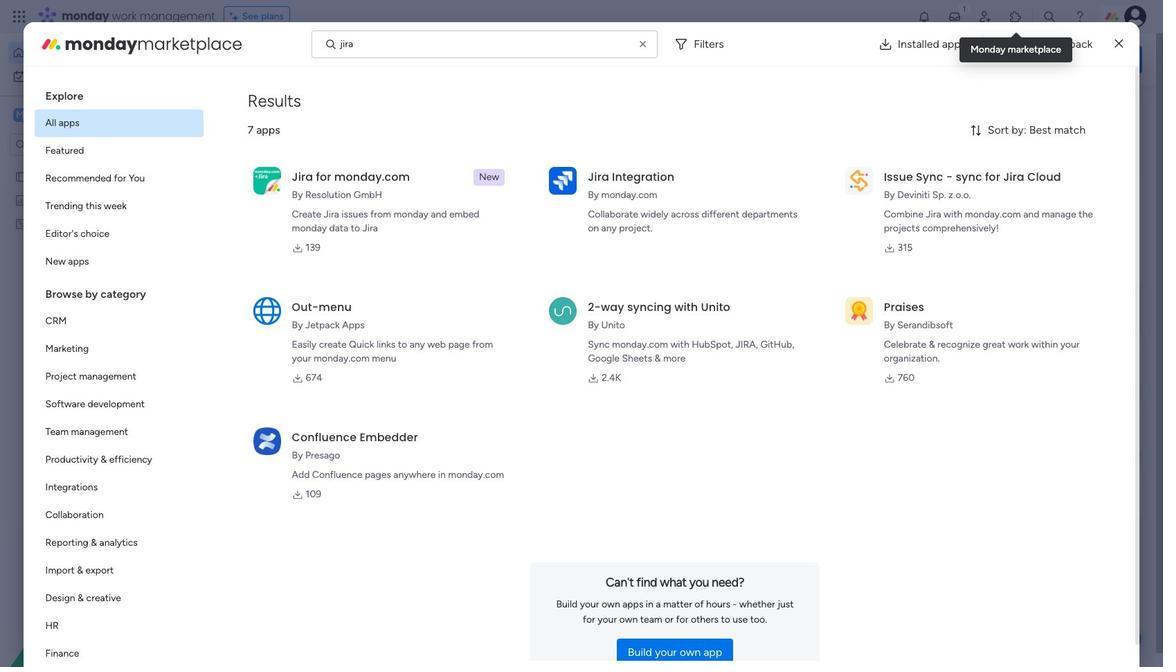 Task type: vqa. For each thing, say whether or not it's contained in the screenshot.
list box
yes



Task type: describe. For each thing, give the bounding box(es) containing it.
v2 user feedback image
[[947, 51, 957, 67]]

1 heading from the top
[[34, 78, 203, 109]]

1 element
[[354, 330, 370, 346]]

v2 bolt switch image
[[1055, 52, 1063, 67]]

invite members image
[[979, 10, 993, 24]]

jacob simon image
[[1125, 6, 1147, 28]]

search everything image
[[1043, 10, 1057, 24]]

monday marketplace image
[[40, 33, 62, 55]]

public board image
[[15, 170, 28, 183]]

getting started element
[[935, 331, 1143, 386]]

public dashboard image
[[15, 193, 28, 206]]

0 vertical spatial lottie animation image
[[543, 33, 933, 86]]

help center element
[[935, 397, 1143, 453]]

select product image
[[12, 10, 26, 24]]



Task type: locate. For each thing, give the bounding box(es) containing it.
0 vertical spatial lottie animation element
[[543, 33, 933, 86]]

help image
[[1074, 10, 1088, 24]]

component image
[[623, 582, 634, 594]]

dapulse x slim image
[[1116, 36, 1124, 52]]

lottie animation image
[[543, 33, 933, 86], [0, 527, 177, 667]]

1 horizontal spatial lottie animation image
[[543, 33, 933, 86]]

1 vertical spatial lottie animation element
[[0, 527, 177, 667]]

1 horizontal spatial workspace image
[[580, 562, 613, 595]]

templates image image
[[948, 105, 1131, 200]]

1 vertical spatial lottie animation image
[[0, 527, 177, 667]]

1 image
[[959, 1, 971, 16]]

workspace image inside "element"
[[13, 107, 27, 123]]

workspace image up public board icon
[[13, 107, 27, 123]]

lottie animation element
[[543, 33, 933, 86], [0, 527, 177, 667]]

update feed image
[[949, 10, 962, 24]]

1 vertical spatial heading
[[34, 276, 203, 308]]

workspace image left component image
[[580, 562, 613, 595]]

notifications image
[[918, 10, 932, 24]]

1 vertical spatial workspace image
[[580, 562, 613, 595]]

workspace image
[[13, 107, 27, 123], [580, 562, 613, 595]]

monday marketplace image
[[1009, 10, 1023, 24]]

0 horizontal spatial workspace image
[[13, 107, 27, 123]]

0 vertical spatial heading
[[34, 78, 203, 109]]

app logo image
[[253, 167, 281, 195], [550, 167, 577, 195], [846, 167, 874, 195], [253, 297, 281, 325], [550, 297, 577, 325], [846, 297, 874, 325], [253, 427, 281, 455]]

workspace selection element
[[13, 107, 116, 125]]

0 horizontal spatial lottie animation image
[[0, 527, 177, 667]]

list box
[[34, 78, 203, 667], [0, 162, 177, 422]]

option
[[8, 42, 168, 64], [8, 65, 168, 87], [34, 109, 203, 137], [34, 137, 203, 165], [0, 164, 177, 167], [34, 165, 203, 193], [34, 193, 203, 220], [34, 220, 203, 248], [34, 248, 203, 276], [34, 308, 203, 335], [34, 335, 203, 363], [34, 363, 203, 391], [34, 391, 203, 418], [34, 418, 203, 446], [34, 446, 203, 474], [34, 474, 203, 502], [34, 502, 203, 529], [34, 529, 203, 557], [34, 557, 203, 585], [34, 585, 203, 612], [34, 612, 203, 640], [34, 640, 203, 667]]

0 vertical spatial workspace image
[[13, 107, 27, 123]]

2 heading from the top
[[34, 276, 203, 308]]

1 horizontal spatial lottie animation element
[[543, 33, 933, 86]]

0 horizontal spatial lottie animation element
[[0, 527, 177, 667]]

heading
[[34, 78, 203, 109], [34, 276, 203, 308]]

Search in workspace field
[[29, 137, 116, 153]]

see plans image
[[230, 9, 242, 24]]

quick search results list box
[[214, 130, 902, 313]]

contact sales element
[[935, 464, 1143, 519]]



